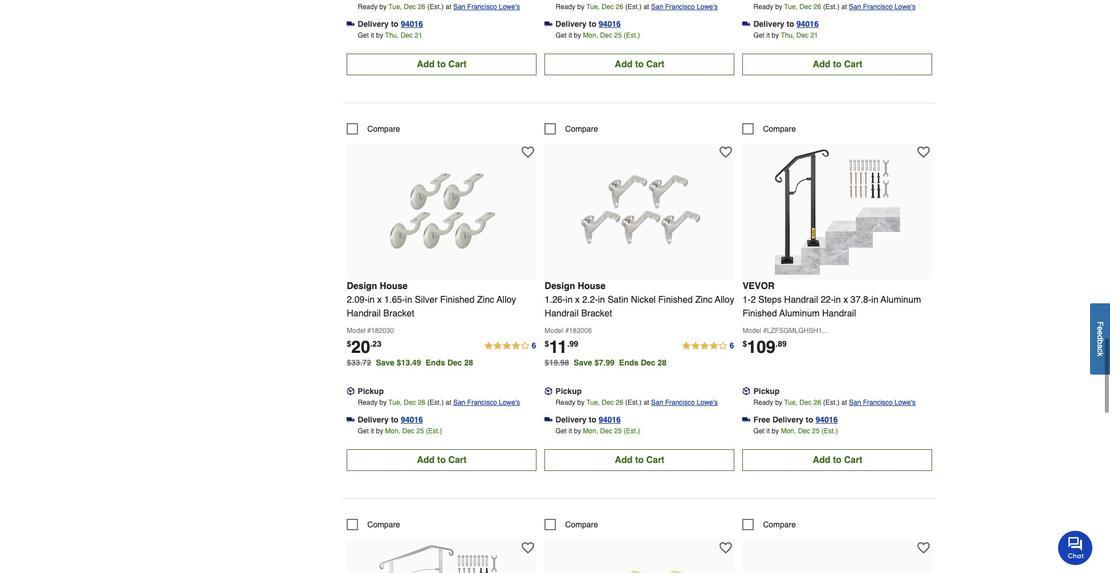 Task type: locate. For each thing, give the bounding box(es) containing it.
$ for 20
[[347, 339, 351, 348]]

pickup image down 109
[[743, 387, 751, 395]]

ends
[[426, 358, 445, 367], [619, 358, 639, 367]]

model
[[347, 327, 365, 335], [545, 327, 563, 335], [743, 327, 761, 335]]

zinc
[[477, 295, 494, 305], [695, 295, 713, 305]]

k
[[1096, 353, 1105, 357]]

bracket inside the design house 2.09-in x 1.65-in silver finished zinc alloy handrail bracket
[[383, 308, 414, 319]]

compare inside the 1001381924 element
[[367, 124, 400, 133]]

1 horizontal spatial zinc
[[695, 295, 713, 305]]

2 horizontal spatial model
[[743, 327, 761, 335]]

pickup image
[[347, 387, 355, 395], [743, 387, 751, 395]]

0 horizontal spatial 21
[[415, 31, 422, 39]]

was price $33.72 element
[[347, 355, 376, 367]]

1 horizontal spatial $
[[545, 339, 549, 348]]

0 horizontal spatial 4 stars image
[[483, 339, 537, 353]]

1 horizontal spatial alloy
[[715, 295, 734, 305]]

$
[[347, 339, 351, 348], [545, 339, 549, 348], [743, 339, 747, 348]]

save down .99
[[574, 358, 592, 367]]

1 $ from the left
[[347, 339, 351, 348]]

2 horizontal spatial $
[[743, 339, 747, 348]]

4 stars image left 109
[[681, 339, 735, 353]]

0 horizontal spatial 6 button
[[483, 339, 537, 353]]

1 design from the left
[[347, 281, 377, 291]]

25
[[614, 31, 622, 39], [416, 427, 424, 435], [614, 427, 622, 435], [812, 427, 820, 435]]

was price $19.98 element
[[545, 355, 574, 367]]

94016
[[401, 19, 423, 28], [599, 19, 621, 28], [797, 19, 819, 28], [401, 415, 423, 424], [599, 415, 621, 424], [816, 415, 838, 424]]

2 horizontal spatial #
[[763, 327, 767, 335]]

182030
[[371, 327, 394, 335]]

e up 'd'
[[1096, 326, 1105, 331]]

x inside design house 1.26-in x 2.2-in satin nickel finished zinc alloy handrail bracket
[[575, 295, 580, 305]]

1 horizontal spatial get it by thu, dec 21
[[754, 31, 818, 39]]

$ for 109
[[743, 339, 747, 348]]

pickup image down $33.72
[[347, 387, 355, 395]]

1 horizontal spatial bracket
[[581, 308, 612, 319]]

1 zinc from the left
[[477, 295, 494, 305]]

get
[[358, 31, 369, 39], [556, 31, 567, 39], [754, 31, 765, 39], [358, 427, 369, 435], [556, 427, 567, 435], [754, 427, 765, 435]]

compare for '5014662805' element
[[763, 124, 796, 133]]

0 horizontal spatial #
[[367, 327, 371, 335]]

design house 2.09-in x 1.65-in silver finished zinc alloy handrail bracket image
[[379, 149, 505, 275]]

$ left the .89
[[743, 339, 747, 348]]

0 horizontal spatial ends dec 28 element
[[426, 358, 478, 367]]

in left the 37.8-
[[834, 295, 841, 305]]

21
[[415, 31, 422, 39], [811, 31, 818, 39]]

1 4 stars image from the left
[[483, 339, 537, 353]]

finished inside the design house 2.09-in x 1.65-in silver finished zinc alloy handrail bracket
[[440, 295, 475, 305]]

1 ends from the left
[[426, 358, 445, 367]]

2 e from the top
[[1096, 331, 1105, 335]]

2 6 from the left
[[730, 341, 734, 350]]

model up 109
[[743, 327, 761, 335]]

1 horizontal spatial ends dec 28 element
[[619, 358, 671, 367]]

save
[[376, 358, 394, 367], [574, 358, 592, 367]]

1001357124 element
[[545, 123, 598, 134]]

2 $ from the left
[[545, 339, 549, 348]]

san francisco lowe's button
[[453, 1, 520, 12], [651, 1, 718, 12], [849, 1, 916, 12], [453, 397, 520, 408], [651, 397, 718, 408], [849, 397, 916, 408]]

in left 1.65-
[[368, 295, 375, 305]]

1 horizontal spatial design
[[545, 281, 575, 291]]

1 in from the left
[[368, 295, 375, 305]]

in left 2.2- on the right bottom of page
[[566, 295, 573, 305]]

1002937492 element
[[743, 519, 796, 530]]

compare for the 1001381924 element
[[367, 124, 400, 133]]

.89
[[776, 339, 787, 348]]

$ inside $ 20 .23
[[347, 339, 351, 348]]

1 save from the left
[[376, 358, 394, 367]]

1 6 from the left
[[532, 341, 536, 350]]

ends dec 28 element right $7.99
[[619, 358, 671, 367]]

2 alloy from the left
[[715, 295, 734, 305]]

vevor 1-2 steps handrail 22-in x 37.8-in aluminum finished aluminum handrail image
[[775, 149, 900, 275]]

francisco
[[467, 3, 497, 11], [665, 3, 695, 11], [863, 3, 893, 11], [467, 398, 497, 406], [665, 398, 695, 406], [863, 398, 893, 406]]

3 model from the left
[[743, 327, 761, 335]]

1 house from the left
[[380, 281, 408, 291]]

compare inside "5001475583" element
[[565, 520, 598, 529]]

(est.)
[[427, 3, 444, 11], [625, 3, 642, 11], [823, 3, 840, 11], [624, 31, 640, 39], [427, 398, 444, 406], [625, 398, 642, 406], [823, 398, 840, 406], [426, 427, 442, 435], [624, 427, 640, 435], [822, 427, 838, 435]]

0 horizontal spatial finished
[[440, 295, 475, 305]]

heart outline image
[[522, 146, 534, 158], [720, 146, 732, 158], [918, 146, 930, 158], [522, 541, 534, 554], [918, 541, 930, 554]]

e
[[1096, 326, 1105, 331], [1096, 331, 1105, 335]]

1 model from the left
[[347, 327, 365, 335]]

save down .23
[[376, 358, 394, 367]]

get it by thu, dec 21
[[358, 31, 422, 39], [754, 31, 818, 39]]

design up 2.09-
[[347, 281, 377, 291]]

silver
[[415, 295, 438, 305]]

truck filled image
[[347, 20, 355, 28], [545, 20, 553, 28], [743, 20, 751, 28], [347, 416, 355, 424], [743, 416, 751, 424]]

house up 1.65-
[[380, 281, 408, 291]]

finished down 2
[[743, 308, 777, 319]]

6 button for 20
[[483, 339, 537, 353]]

5 in from the left
[[834, 295, 841, 305]]

28
[[464, 358, 473, 367], [658, 358, 667, 367]]

2 6 button from the left
[[681, 339, 735, 353]]

bracket inside design house 1.26-in x 2.2-in satin nickel finished zinc alloy handrail bracket
[[581, 308, 612, 319]]

0 horizontal spatial bracket
[[383, 308, 414, 319]]

2 ends dec 28 element from the left
[[619, 358, 671, 367]]

1 horizontal spatial thu,
[[781, 31, 795, 39]]

pickup right pickup icon
[[556, 386, 582, 396]]

x for 1.65-
[[377, 295, 382, 305]]

zinc inside the design house 2.09-in x 1.65-in silver finished zinc alloy handrail bracket
[[477, 295, 494, 305]]

design inside design house 1.26-in x 2.2-in satin nickel finished zinc alloy handrail bracket
[[545, 281, 575, 291]]

handrail down 2.09-
[[347, 308, 381, 319]]

dec
[[404, 3, 416, 11], [602, 3, 614, 11], [800, 3, 812, 11], [401, 31, 413, 39], [600, 31, 612, 39], [796, 31, 809, 39], [447, 358, 462, 367], [641, 358, 656, 367], [404, 398, 416, 406], [602, 398, 614, 406], [800, 398, 812, 406], [402, 427, 414, 435], [600, 427, 612, 435], [798, 427, 810, 435]]

1 horizontal spatial 6 button
[[681, 339, 735, 353]]

0 horizontal spatial 6
[[532, 341, 536, 350]]

1 horizontal spatial #
[[565, 327, 569, 335]]

finished inside design house 1.26-in x 2.2-in satin nickel finished zinc alloy handrail bracket
[[658, 295, 693, 305]]

compare inside '5014628409' element
[[367, 520, 400, 529]]

house inside design house 1.26-in x 2.2-in satin nickel finished zinc alloy handrail bracket
[[578, 281, 606, 291]]

4 stars image for 11
[[681, 339, 735, 353]]

1 horizontal spatial 21
[[811, 31, 818, 39]]

0 horizontal spatial zinc
[[477, 295, 494, 305]]

vevor 1-2 steps handrail 22-in x 37.8-in aluminum finished aluminum handrail
[[743, 281, 921, 319]]

add to cart button
[[347, 53, 537, 75], [545, 53, 735, 75], [743, 53, 933, 75], [347, 449, 537, 471], [545, 449, 735, 471], [743, 449, 933, 471]]

alloy left 1.26-
[[497, 295, 516, 305]]

$ 11 .99
[[545, 337, 578, 357]]

x inside the design house 2.09-in x 1.65-in silver finished zinc alloy handrail bracket
[[377, 295, 382, 305]]

1 vertical spatial aluminum
[[779, 308, 820, 319]]

1 horizontal spatial 28
[[658, 358, 667, 367]]

thu,
[[385, 31, 399, 39], [781, 31, 795, 39]]

at
[[446, 3, 451, 11], [644, 3, 649, 11], [841, 3, 847, 11], [446, 398, 451, 406], [644, 398, 649, 406], [841, 398, 847, 406]]

in right 22-
[[871, 295, 879, 305]]

aluminum right the 37.8-
[[881, 295, 921, 305]]

get it by mon, dec 25 (est.)
[[556, 31, 640, 39], [358, 427, 442, 435], [556, 427, 640, 435], [754, 427, 838, 435]]

0 horizontal spatial pickup
[[358, 386, 384, 396]]

2 in from the left
[[405, 295, 412, 305]]

compare inside 1001357124 element
[[565, 124, 598, 133]]

handrail inside the design house 2.09-in x 1.65-in silver finished zinc alloy handrail bracket
[[347, 308, 381, 319]]

2 horizontal spatial x
[[844, 295, 848, 305]]

san
[[453, 3, 465, 11], [651, 3, 663, 11], [849, 3, 861, 11], [453, 398, 465, 406], [651, 398, 663, 406], [849, 398, 861, 406]]

#
[[367, 327, 371, 335], [565, 327, 569, 335], [763, 327, 767, 335]]

1 ends dec 28 element from the left
[[426, 358, 478, 367]]

model up 11
[[545, 327, 563, 335]]

to
[[391, 19, 399, 28], [589, 19, 596, 28], [787, 19, 794, 28], [437, 59, 446, 69], [635, 59, 644, 69], [833, 59, 842, 69], [391, 415, 399, 424], [589, 415, 596, 424], [806, 415, 813, 424], [437, 455, 446, 465], [635, 455, 644, 465], [833, 455, 842, 465]]

1 # from the left
[[367, 327, 371, 335]]

$ 20 .23
[[347, 337, 381, 357]]

2 horizontal spatial finished
[[743, 308, 777, 319]]

ends dec 28 element
[[426, 358, 478, 367], [619, 358, 671, 367]]

0 horizontal spatial ends
[[426, 358, 445, 367]]

2 pickup image from the left
[[743, 387, 751, 395]]

x left 2.2- on the right bottom of page
[[575, 295, 580, 305]]

add
[[417, 59, 435, 69], [615, 59, 633, 69], [813, 59, 831, 69], [417, 455, 435, 465], [615, 455, 633, 465], [813, 455, 831, 465]]

28 for 11
[[658, 358, 667, 367]]

94016 button
[[401, 18, 423, 29], [599, 18, 621, 29], [797, 18, 819, 29], [401, 414, 423, 425], [599, 414, 621, 425], [816, 414, 838, 425]]

0 horizontal spatial thu,
[[385, 31, 399, 39]]

finished
[[440, 295, 475, 305], [658, 295, 693, 305], [743, 308, 777, 319]]

3 pickup from the left
[[753, 386, 780, 396]]

2 zinc from the left
[[695, 295, 713, 305]]

0 horizontal spatial alloy
[[497, 295, 516, 305]]

37.8-
[[851, 295, 871, 305]]

$ up was price $19.98 "element"
[[545, 339, 549, 348]]

ends for 20
[[426, 358, 445, 367]]

1 horizontal spatial house
[[578, 281, 606, 291]]

0 horizontal spatial 28
[[464, 358, 473, 367]]

6 left 109
[[730, 341, 734, 350]]

0 horizontal spatial x
[[377, 295, 382, 305]]

0 horizontal spatial get it by thu, dec 21
[[358, 31, 422, 39]]

compare
[[367, 124, 400, 133], [565, 124, 598, 133], [763, 124, 796, 133], [367, 520, 400, 529], [565, 520, 598, 529], [763, 520, 796, 529]]

2 # from the left
[[565, 327, 569, 335]]

alloy left 1-
[[715, 295, 734, 305]]

design
[[347, 281, 377, 291], [545, 281, 575, 291]]

6 button left 109
[[681, 339, 735, 353]]

1 28 from the left
[[464, 358, 473, 367]]

aluminum up the 'lzfsgmlghsh1...'
[[779, 308, 820, 319]]

compare inside the 1002937492 element
[[763, 520, 796, 529]]

ends dec 28 element right $13.49 at left bottom
[[426, 358, 478, 367]]

house inside the design house 2.09-in x 1.65-in silver finished zinc alloy handrail bracket
[[380, 281, 408, 291]]

savings save $7.99 element
[[574, 358, 671, 367]]

compare inside '5014662805' element
[[763, 124, 796, 133]]

# up .23
[[367, 327, 371, 335]]

steps
[[758, 295, 782, 305]]

.23
[[370, 339, 381, 348]]

$ inside $ 11 .99
[[545, 339, 549, 348]]

6
[[532, 341, 536, 350], [730, 341, 734, 350]]

lzfsgmlghsh1...
[[767, 327, 828, 335]]

1 horizontal spatial 4 stars image
[[681, 339, 735, 353]]

in
[[368, 295, 375, 305], [405, 295, 412, 305], [566, 295, 573, 305], [598, 295, 605, 305], [834, 295, 841, 305], [871, 295, 879, 305]]

2 horizontal spatial pickup
[[753, 386, 780, 396]]

2 28 from the left
[[658, 358, 667, 367]]

6 button left 11
[[483, 339, 537, 353]]

0 horizontal spatial $
[[347, 339, 351, 348]]

1 thu, from the left
[[385, 31, 399, 39]]

22-
[[821, 295, 834, 305]]

finished right silver
[[440, 295, 475, 305]]

2 bracket from the left
[[581, 308, 612, 319]]

x inside vevor 1-2 steps handrail 22-in x 37.8-in aluminum finished aluminum handrail
[[844, 295, 848, 305]]

2 model from the left
[[545, 327, 563, 335]]

1-
[[743, 295, 751, 305]]

1 horizontal spatial model
[[545, 327, 563, 335]]

6 button
[[483, 339, 537, 353], [681, 339, 735, 353]]

1 x from the left
[[377, 295, 382, 305]]

delivery
[[358, 19, 389, 28], [556, 19, 587, 28], [753, 19, 785, 28], [358, 415, 389, 424], [556, 415, 587, 424], [773, 415, 804, 424]]

model # 182030
[[347, 327, 394, 335]]

x left 1.65-
[[377, 295, 382, 305]]

vevor
[[743, 281, 775, 291]]

2 design from the left
[[545, 281, 575, 291]]

6 left 11
[[532, 341, 536, 350]]

house for 2.2-
[[578, 281, 606, 291]]

# for handrail
[[565, 327, 569, 335]]

ends dec 28 element for 11
[[619, 358, 671, 367]]

handrail left 22-
[[784, 295, 818, 305]]

0 horizontal spatial pickup image
[[347, 387, 355, 395]]

add to cart
[[417, 59, 467, 69], [615, 59, 665, 69], [813, 59, 862, 69], [417, 455, 467, 465], [615, 455, 665, 465], [813, 455, 862, 465]]

1 pickup image from the left
[[347, 387, 355, 395]]

6 in from the left
[[871, 295, 879, 305]]

e up b
[[1096, 331, 1105, 335]]

it
[[371, 31, 374, 39], [569, 31, 572, 39], [767, 31, 770, 39], [371, 427, 374, 435], [569, 427, 572, 435], [767, 427, 770, 435]]

26
[[418, 3, 426, 11], [616, 3, 623, 11], [814, 3, 821, 11], [418, 398, 426, 406], [616, 398, 623, 406], [814, 398, 821, 406]]

1 horizontal spatial finished
[[658, 295, 693, 305]]

4 in from the left
[[598, 295, 605, 305]]

0 horizontal spatial design
[[347, 281, 377, 291]]

$ inside $ 109 .89
[[743, 339, 747, 348]]

ends dec 28 element for 20
[[426, 358, 478, 367]]

tue,
[[389, 3, 402, 11], [586, 3, 600, 11], [784, 3, 798, 11], [389, 398, 402, 406], [586, 398, 600, 406], [784, 398, 798, 406]]

1 horizontal spatial save
[[574, 358, 592, 367]]

b
[[1096, 340, 1105, 344]]

by
[[379, 3, 387, 11], [577, 3, 585, 11], [775, 3, 783, 11], [376, 31, 383, 39], [574, 31, 581, 39], [772, 31, 779, 39], [379, 398, 387, 406], [577, 398, 585, 406], [775, 398, 783, 406], [376, 427, 383, 435], [574, 427, 581, 435], [772, 427, 779, 435]]

design house 4-in x 6-in gold finished zinc alloy handrail bracket image
[[577, 545, 702, 573]]

# up $ 109 .89
[[763, 327, 767, 335]]

pickup image for delivery
[[347, 387, 355, 395]]

.99
[[567, 339, 578, 348]]

4 stars image
[[483, 339, 537, 353], [681, 339, 735, 353]]

house
[[380, 281, 408, 291], [578, 281, 606, 291]]

3 x from the left
[[844, 295, 848, 305]]

chat invite button image
[[1058, 530, 1093, 565]]

1.65-
[[384, 295, 405, 305]]

2 21 from the left
[[811, 31, 818, 39]]

pickup
[[358, 386, 384, 396], [556, 386, 582, 396], [753, 386, 780, 396]]

1 horizontal spatial ends
[[619, 358, 639, 367]]

2 house from the left
[[578, 281, 606, 291]]

cart
[[448, 59, 467, 69], [646, 59, 665, 69], [844, 59, 862, 69], [448, 455, 467, 465], [646, 455, 665, 465], [844, 455, 862, 465]]

nickel
[[631, 295, 656, 305]]

5001475583 element
[[545, 519, 598, 530]]

3 # from the left
[[763, 327, 767, 335]]

0 horizontal spatial house
[[380, 281, 408, 291]]

ends right $7.99
[[619, 358, 639, 367]]

in left silver
[[405, 295, 412, 305]]

2.2-
[[582, 295, 598, 305]]

handrail down 1.26-
[[545, 308, 579, 319]]

1 6 button from the left
[[483, 339, 537, 353]]

4 stars image left 11
[[483, 339, 537, 353]]

0 vertical spatial aluminum
[[881, 295, 921, 305]]

pickup up free
[[753, 386, 780, 396]]

finished right nickel
[[658, 295, 693, 305]]

2 4 stars image from the left
[[681, 339, 735, 353]]

0 horizontal spatial save
[[376, 358, 394, 367]]

ready
[[358, 3, 378, 11], [556, 3, 575, 11], [754, 3, 773, 11], [358, 398, 378, 406], [556, 398, 575, 406], [754, 398, 773, 406]]

bracket down 2.2- on the right bottom of page
[[581, 308, 612, 319]]

5014628409 element
[[347, 519, 400, 530]]

handrail down 22-
[[822, 308, 856, 319]]

savings save $13.49 element
[[376, 358, 478, 367]]

ready by tue, dec 26 (est.) at san francisco lowe's
[[358, 3, 520, 11], [556, 3, 718, 11], [754, 3, 916, 11], [358, 398, 520, 406], [556, 398, 718, 406], [754, 398, 916, 406]]

lowe's
[[499, 3, 520, 11], [697, 3, 718, 11], [895, 3, 916, 11], [499, 398, 520, 406], [697, 398, 718, 406], [895, 398, 916, 406]]

$ up was price $33.72 element
[[347, 339, 351, 348]]

delivery to 94016
[[358, 19, 423, 28], [556, 19, 621, 28], [753, 19, 819, 28], [358, 415, 423, 424], [556, 415, 621, 424]]

3 $ from the left
[[743, 339, 747, 348]]

handrail
[[784, 295, 818, 305], [347, 308, 381, 319], [545, 308, 579, 319], [822, 308, 856, 319]]

ends right $13.49 at left bottom
[[426, 358, 445, 367]]

bracket
[[383, 308, 414, 319], [581, 308, 612, 319]]

2 ends from the left
[[619, 358, 639, 367]]

0 horizontal spatial model
[[347, 327, 365, 335]]

1 e from the top
[[1096, 326, 1105, 331]]

mon,
[[583, 31, 598, 39], [385, 427, 400, 435], [583, 427, 598, 435], [781, 427, 796, 435]]

# up .99
[[565, 327, 569, 335]]

1 horizontal spatial pickup image
[[743, 387, 751, 395]]

design inside the design house 2.09-in x 1.65-in silver finished zinc alloy handrail bracket
[[347, 281, 377, 291]]

x left the 37.8-
[[844, 295, 848, 305]]

in left satin
[[598, 295, 605, 305]]

pickup down $33.72
[[358, 386, 384, 396]]

1 horizontal spatial 6
[[730, 341, 734, 350]]

handrail inside design house 1.26-in x 2.2-in satin nickel finished zinc alloy handrail bracket
[[545, 308, 579, 319]]

6 for 11
[[730, 341, 734, 350]]

25 for pickup image related to free
[[812, 427, 820, 435]]

x
[[377, 295, 382, 305], [575, 295, 580, 305], [844, 295, 848, 305]]

design house 1.26-in x 2.2-in satin nickel finished zinc alloy handrail bracket image
[[577, 149, 702, 275]]

1 horizontal spatial x
[[575, 295, 580, 305]]

2 x from the left
[[575, 295, 580, 305]]

finished inside vevor 1-2 steps handrail 22-in x 37.8-in aluminum finished aluminum handrail
[[743, 308, 777, 319]]

2 save from the left
[[574, 358, 592, 367]]

design up 1.26-
[[545, 281, 575, 291]]

house up 2.2- on the right bottom of page
[[578, 281, 606, 291]]

1 horizontal spatial pickup
[[556, 386, 582, 396]]

actual price $20.23 element
[[347, 337, 381, 357]]

aluminum
[[881, 295, 921, 305], [779, 308, 820, 319]]

1 alloy from the left
[[497, 295, 516, 305]]

1.26-
[[545, 295, 566, 305]]

1 bracket from the left
[[383, 308, 414, 319]]

$33.72 save $13.49 ends dec 28
[[347, 358, 473, 367]]

alloy
[[497, 295, 516, 305], [715, 295, 734, 305]]

bracket down 1.65-
[[383, 308, 414, 319]]

model up 20
[[347, 327, 365, 335]]



Task type: describe. For each thing, give the bounding box(es) containing it.
$13.49
[[397, 358, 421, 367]]

zinc inside design house 1.26-in x 2.2-in satin nickel finished zinc alloy handrail bracket
[[695, 295, 713, 305]]

actual price $109.89 element
[[743, 337, 787, 357]]

model for 1.26-in x 2.2-in satin nickel finished zinc alloy handrail bracket
[[545, 327, 563, 335]]

25 for pickup image for delivery
[[416, 427, 424, 435]]

1 horizontal spatial aluminum
[[881, 295, 921, 305]]

truck filled image
[[545, 416, 553, 424]]

alloy inside the design house 2.09-in x 1.65-in silver finished zinc alloy handrail bracket
[[497, 295, 516, 305]]

compare for "5001475583" element
[[565, 520, 598, 529]]

free delivery to 94016
[[753, 415, 838, 424]]

2.09-
[[347, 295, 368, 305]]

$ 109 .89
[[743, 337, 787, 357]]

$7.99
[[595, 358, 615, 367]]

alloy inside design house 1.26-in x 2.2-in satin nickel finished zinc alloy handrail bracket
[[715, 295, 734, 305]]

f e e d b a c k
[[1096, 322, 1105, 357]]

model for 2.09-in x 1.65-in silver finished zinc alloy handrail bracket
[[347, 327, 365, 335]]

pickup image for free
[[743, 387, 751, 395]]

1 pickup from the left
[[358, 386, 384, 396]]

house for 1.65-
[[380, 281, 408, 291]]

1001381924 element
[[347, 123, 400, 134]]

x for 2.2-
[[575, 295, 580, 305]]

2 get it by thu, dec 21 from the left
[[754, 31, 818, 39]]

6 for 20
[[532, 341, 536, 350]]

6 button for 11
[[681, 339, 735, 353]]

# for bracket
[[367, 327, 371, 335]]

design for 1.26-
[[545, 281, 575, 291]]

c
[[1096, 349, 1105, 353]]

model for 1-2 steps handrail 22-in x 37.8-in aluminum finished aluminum handrail
[[743, 327, 761, 335]]

1 21 from the left
[[415, 31, 422, 39]]

2
[[751, 295, 756, 305]]

5014662805 element
[[743, 123, 796, 134]]

1 get it by thu, dec 21 from the left
[[358, 31, 422, 39]]

model # lzfsgmlghsh1...
[[743, 327, 828, 335]]

3 in from the left
[[566, 295, 573, 305]]

save for 20
[[376, 358, 394, 367]]

28 for 20
[[464, 358, 473, 367]]

11
[[549, 337, 567, 357]]

satin
[[608, 295, 628, 305]]

free
[[753, 415, 770, 424]]

2 thu, from the left
[[781, 31, 795, 39]]

0 horizontal spatial aluminum
[[779, 308, 820, 319]]

$19.98
[[545, 358, 569, 367]]

4 stars image for 20
[[483, 339, 537, 353]]

compare for the 1002937492 element
[[763, 520, 796, 529]]

25 for pickup icon
[[614, 427, 622, 435]]

2 pickup from the left
[[556, 386, 582, 396]]

actual price $11.99 element
[[545, 337, 578, 357]]

f e e d b a c k button
[[1090, 303, 1110, 375]]

a
[[1096, 344, 1105, 349]]

pickup image
[[545, 387, 553, 395]]

$19.98 save $7.99 ends dec 28
[[545, 358, 667, 367]]

$ for 11
[[545, 339, 549, 348]]

# for aluminum
[[763, 327, 767, 335]]

f
[[1096, 322, 1105, 326]]

save for 11
[[574, 358, 592, 367]]

model # 182006
[[545, 327, 592, 335]]

heart outline image
[[720, 541, 732, 554]]

compare for '5014628409' element
[[367, 520, 400, 529]]

design house 2.09-in x 1.65-in silver finished zinc alloy handrail bracket
[[347, 281, 516, 319]]

compare for 1001357124 element
[[565, 124, 598, 133]]

20
[[351, 337, 370, 357]]

182006
[[569, 327, 592, 335]]

d
[[1096, 335, 1105, 340]]

vevor 2-3 steps handrail 38.6-in x 37.8-in aluminum finished aluminum handrail image
[[379, 545, 505, 573]]

109
[[747, 337, 776, 357]]

ends for 11
[[619, 358, 639, 367]]

design for 2.09-
[[347, 281, 377, 291]]

design house 1.26-in x 2.2-in satin nickel finished zinc alloy handrail bracket
[[545, 281, 734, 319]]

$33.72
[[347, 358, 371, 367]]



Task type: vqa. For each thing, say whether or not it's contained in the screenshot.
DIY Workshops link
no



